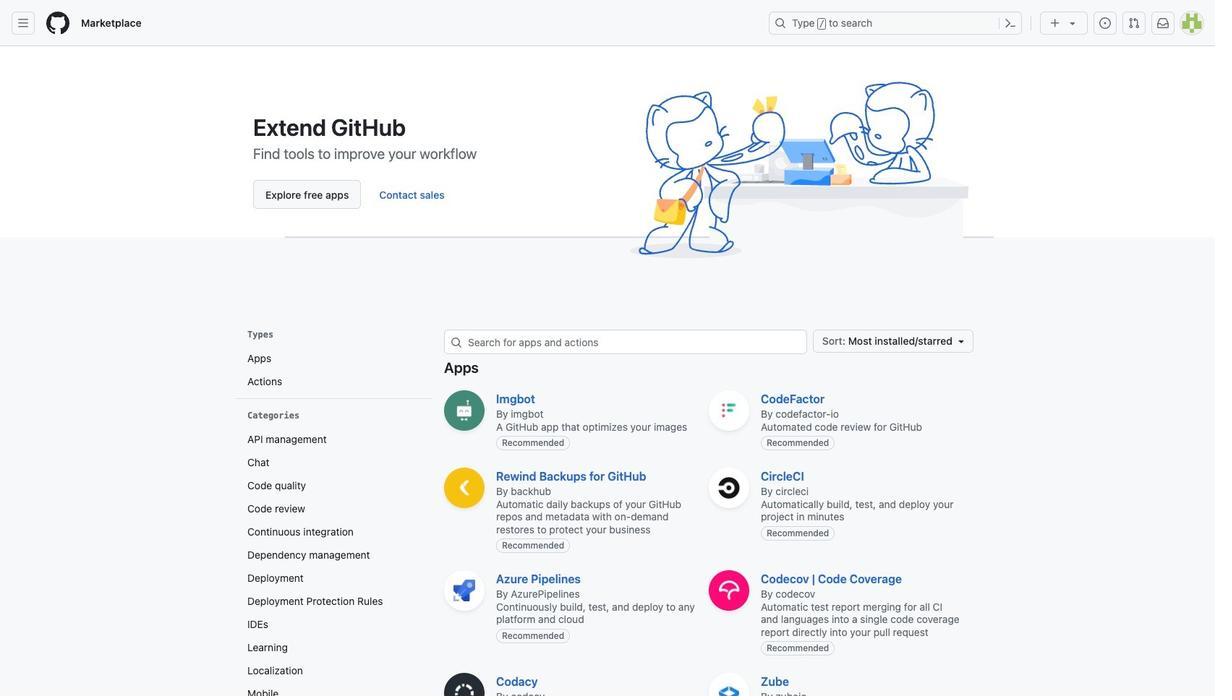 Task type: locate. For each thing, give the bounding box(es) containing it.
1 list from the top
[[242, 347, 427, 394]]

git pull request image
[[1129, 17, 1140, 29]]

homepage image
[[46, 12, 69, 35]]

Search for apps and actions text field
[[468, 331, 807, 354]]

search image
[[451, 337, 462, 348]]

1 vertical spatial list
[[242, 428, 427, 697]]

notifications image
[[1158, 17, 1169, 29]]

triangle down image
[[956, 336, 967, 347]]

0 vertical spatial list
[[242, 347, 427, 394]]

list
[[242, 347, 427, 394], [242, 428, 427, 697]]



Task type: vqa. For each thing, say whether or not it's contained in the screenshot.
the 'Training' link
no



Task type: describe. For each thing, give the bounding box(es) containing it.
issue opened image
[[1100, 17, 1111, 29]]

triangle down image
[[1067, 17, 1079, 29]]

command palette image
[[1005, 17, 1016, 29]]

plus image
[[1050, 17, 1061, 29]]

2 list from the top
[[242, 428, 427, 697]]



